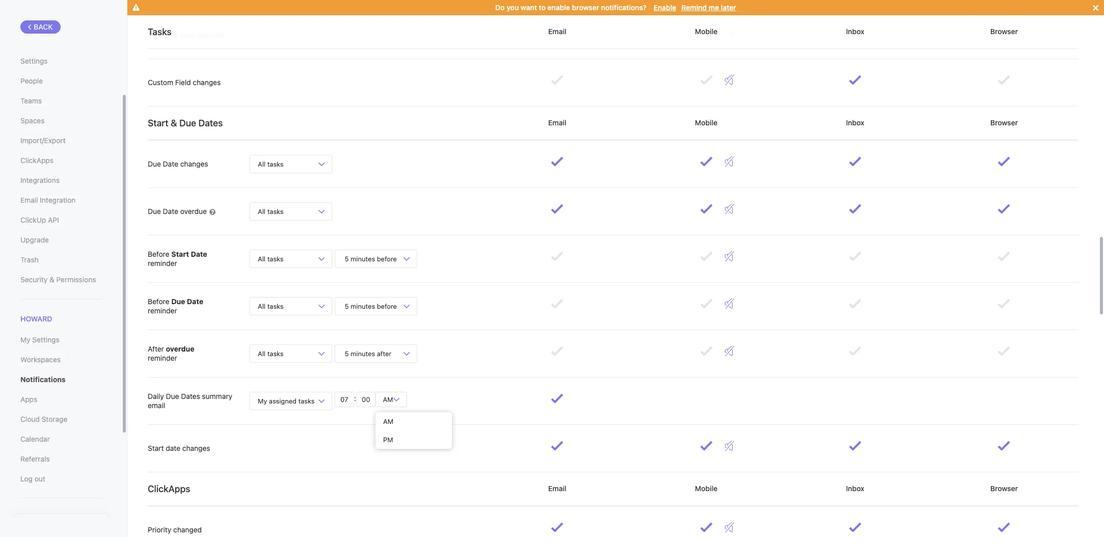 Task type: locate. For each thing, give the bounding box(es) containing it.
before for before start date reminder
[[148, 250, 169, 258]]

all for start date
[[258, 255, 266, 263]]

before
[[148, 250, 169, 258], [148, 297, 169, 306]]

workspaces
[[20, 355, 61, 364]]

1 browser from the top
[[989, 27, 1020, 36]]

5 all tasks from the top
[[258, 349, 284, 357]]

start for date
[[148, 444, 164, 452]]

before down before start date reminder
[[148, 297, 169, 306]]

1 vertical spatial browser
[[989, 118, 1020, 127]]

my inside 'link'
[[20, 335, 30, 344]]

1 vertical spatial dates
[[181, 392, 200, 400]]

reminder inside "after overdue reminder"
[[148, 354, 177, 362]]

clickup
[[20, 216, 46, 224]]

& up the "due date changes" on the left
[[171, 117, 177, 128]]

5
[[345, 255, 349, 263], [345, 302, 349, 310], [345, 349, 349, 357]]

1 vertical spatial my
[[258, 397, 267, 405]]

4 all from the top
[[258, 302, 266, 310]]

date
[[163, 159, 178, 168], [163, 207, 178, 216], [191, 250, 207, 258], [187, 297, 203, 306]]

off image for clickapps
[[725, 522, 734, 533]]

my for my assigned tasks
[[258, 397, 267, 405]]

reminder inside before start date reminder
[[148, 259, 177, 268]]

2 reminder from the top
[[148, 306, 177, 315]]

5 minutes after
[[343, 349, 393, 357]]

1 before from the top
[[377, 255, 397, 263]]

off image
[[725, 28, 734, 38], [725, 156, 734, 167], [725, 204, 734, 214], [725, 251, 734, 261], [725, 299, 734, 309], [725, 346, 734, 356], [725, 441, 734, 451]]

changes
[[193, 78, 221, 87], [180, 159, 208, 168], [182, 444, 210, 452]]

3 all from the top
[[258, 255, 266, 263]]

security & permissions link
[[20, 271, 101, 288]]

overdue inside "after overdue reminder"
[[166, 344, 194, 353]]

1 vertical spatial &
[[49, 275, 54, 284]]

am
[[381, 395, 395, 403], [383, 417, 393, 425]]

3 all tasks from the top
[[258, 255, 284, 263]]

date down due date overdue
[[191, 250, 207, 258]]

0 vertical spatial 5
[[345, 255, 349, 263]]

0 vertical spatial settings
[[20, 57, 48, 65]]

browser for clickapps
[[989, 484, 1020, 493]]

1 5 from the top
[[345, 255, 349, 263]]

2 5 from the top
[[345, 302, 349, 310]]

before start date reminder
[[148, 250, 207, 268]]

1 vertical spatial mobile
[[693, 118, 720, 127]]

tasks
[[267, 160, 284, 168], [267, 207, 284, 215], [267, 255, 284, 263], [267, 302, 284, 310], [267, 349, 284, 357], [298, 397, 315, 405]]

2 vertical spatial inbox
[[844, 484, 866, 493]]

all
[[258, 160, 266, 168], [258, 207, 266, 215], [258, 255, 266, 263], [258, 302, 266, 310], [258, 349, 266, 357]]

my left assigned in the bottom left of the page
[[258, 397, 267, 405]]

2 mobile from the top
[[693, 118, 720, 127]]

clickapps
[[20, 156, 53, 165], [148, 483, 190, 494]]

2 vertical spatial start
[[148, 444, 164, 452]]

minutes for overdue
[[351, 349, 375, 357]]

0 vertical spatial &
[[171, 117, 177, 128]]

0 vertical spatial before
[[148, 250, 169, 258]]

mobile
[[693, 27, 720, 36], [693, 118, 720, 127], [693, 484, 720, 493]]

clickapps inside clickapps link
[[20, 156, 53, 165]]

2 vertical spatial mobile
[[693, 484, 720, 493]]

due
[[179, 117, 196, 128], [148, 159, 161, 168], [148, 207, 161, 216], [171, 297, 185, 306], [166, 392, 179, 400]]

overdue right the after
[[166, 344, 194, 353]]

None text field
[[335, 392, 354, 407]]

2 5 minutes before from the top
[[343, 302, 399, 310]]

clickapps link
[[20, 152, 101, 169]]

minutes
[[351, 255, 375, 263], [351, 302, 375, 310], [351, 349, 375, 357]]

dates down 'custom field changes'
[[198, 117, 223, 128]]

1 vertical spatial reminder
[[148, 306, 177, 315]]

0 vertical spatial browser
[[989, 27, 1020, 36]]

integration
[[40, 196, 75, 204]]

due date overdue
[[148, 207, 209, 216]]

upgrade
[[20, 235, 49, 244]]

date inside before start date reminder
[[191, 250, 207, 258]]

all tasks for before due date reminder
[[258, 302, 284, 310]]

1 vertical spatial inbox
[[844, 118, 866, 127]]

settings
[[20, 57, 48, 65], [32, 335, 59, 344]]

2 before from the top
[[148, 297, 169, 306]]

2 vertical spatial reminder
[[148, 354, 177, 362]]

item
[[180, 31, 194, 39]]

5 for due date
[[345, 302, 349, 310]]

0 vertical spatial off image
[[725, 75, 734, 85]]

browser
[[989, 27, 1020, 36], [989, 118, 1020, 127], [989, 484, 1020, 493]]

settings inside the my settings 'link'
[[32, 335, 59, 344]]

clickapps up 'integrations'
[[20, 156, 53, 165]]

1 off image from the top
[[725, 28, 734, 38]]

1 vertical spatial minutes
[[351, 302, 375, 310]]

1 before from the top
[[148, 250, 169, 258]]

inbox for tasks
[[844, 27, 866, 36]]

1 horizontal spatial &
[[171, 117, 177, 128]]

security & permissions
[[20, 275, 96, 284]]

1 5 minutes before from the top
[[343, 255, 399, 263]]

my down howard
[[20, 335, 30, 344]]

0 vertical spatial before
[[377, 255, 397, 263]]

upgrade link
[[20, 231, 101, 249]]

changes right the date
[[182, 444, 210, 452]]

reminder up before due date reminder
[[148, 259, 177, 268]]

reminder up the after
[[148, 306, 177, 315]]

before
[[377, 255, 397, 263], [377, 302, 397, 310]]

4 all tasks from the top
[[258, 302, 284, 310]]

inbox
[[844, 27, 866, 36], [844, 118, 866, 127], [844, 484, 866, 493]]

changes right the field
[[193, 78, 221, 87]]

0 vertical spatial 5 minutes before
[[343, 255, 399, 263]]

apps
[[20, 395, 37, 404]]

before inside before start date reminder
[[148, 250, 169, 258]]

teams link
[[20, 92, 101, 110]]

1 vertical spatial clickapps
[[148, 483, 190, 494]]

1 off image from the top
[[725, 75, 734, 85]]

email
[[546, 27, 568, 36], [546, 118, 568, 127], [20, 196, 38, 204], [546, 484, 568, 493]]

0 vertical spatial changes
[[193, 78, 221, 87]]

2 inbox from the top
[[844, 118, 866, 127]]

2 vertical spatial changes
[[182, 444, 210, 452]]

2 vertical spatial 5
[[345, 349, 349, 357]]

settings up people
[[20, 57, 48, 65]]

security
[[20, 275, 47, 284]]

5 all from the top
[[258, 349, 266, 357]]

0 horizontal spatial clickapps
[[20, 156, 53, 165]]

log
[[20, 475, 33, 483]]

daily
[[148, 392, 164, 400]]

start left the date
[[148, 444, 164, 452]]

0 vertical spatial reminder
[[148, 259, 177, 268]]

1 vertical spatial before
[[377, 302, 397, 310]]

0 vertical spatial clickapps
[[20, 156, 53, 165]]

before down due date overdue
[[148, 250, 169, 258]]

inbox for clickapps
[[844, 484, 866, 493]]

my
[[20, 335, 30, 344], [258, 397, 267, 405]]

2 before from the top
[[377, 302, 397, 310]]

5 off image from the top
[[725, 299, 734, 309]]

settings up workspaces
[[32, 335, 59, 344]]

checklist item resolved
[[148, 31, 224, 39]]

changes for custom field changes
[[193, 78, 221, 87]]

1 vertical spatial overdue
[[166, 344, 194, 353]]

changes for start date changes
[[182, 444, 210, 452]]

clickapps down the date
[[148, 483, 190, 494]]

my settings
[[20, 335, 59, 344]]

overdue
[[180, 207, 207, 216], [166, 344, 194, 353]]

2 browser from the top
[[989, 118, 1020, 127]]

all tasks
[[258, 160, 284, 168], [258, 207, 284, 215], [258, 255, 284, 263], [258, 302, 284, 310], [258, 349, 284, 357]]

2 off image from the top
[[725, 156, 734, 167]]

after
[[148, 344, 164, 353]]

resolved
[[196, 31, 224, 39]]

email integration link
[[20, 192, 101, 209]]

3 minutes from the top
[[351, 349, 375, 357]]

1 inbox from the top
[[844, 27, 866, 36]]

spaces
[[20, 116, 45, 125]]

0 horizontal spatial my
[[20, 335, 30, 344]]

1 vertical spatial before
[[148, 297, 169, 306]]

5 for overdue
[[345, 349, 349, 357]]

inbox for start & due dates
[[844, 118, 866, 127]]

3 reminder from the top
[[148, 354, 177, 362]]

import/export link
[[20, 132, 101, 149]]

permissions
[[56, 275, 96, 284]]

before inside before due date reminder
[[148, 297, 169, 306]]

5 for start date
[[345, 255, 349, 263]]

email integration
[[20, 196, 75, 204]]

0 vertical spatial minutes
[[351, 255, 375, 263]]

2 vertical spatial minutes
[[351, 349, 375, 357]]

dates left summary
[[181, 392, 200, 400]]

browser for start & due dates
[[989, 118, 1020, 127]]

7 off image from the top
[[725, 441, 734, 451]]

reminder down the after
[[148, 354, 177, 362]]

0 horizontal spatial &
[[49, 275, 54, 284]]

1 all tasks from the top
[[258, 160, 284, 168]]

1 vertical spatial 5 minutes before
[[343, 302, 399, 310]]

off image
[[725, 75, 734, 85], [725, 522, 734, 533]]

start
[[148, 117, 168, 128], [171, 250, 189, 258], [148, 444, 164, 452]]

changes for due date changes
[[180, 159, 208, 168]]

my settings link
[[20, 331, 101, 349]]

3 browser from the top
[[989, 484, 1020, 493]]

None text field
[[356, 392, 376, 407]]

do you want to enable browser notifications? enable remind me later
[[495, 3, 736, 12]]

0 vertical spatial inbox
[[844, 27, 866, 36]]

1 horizontal spatial clickapps
[[148, 483, 190, 494]]

changes down start & due dates
[[180, 159, 208, 168]]

1 vertical spatial start
[[171, 250, 189, 258]]

am up pm on the left bottom of the page
[[383, 417, 393, 425]]

1 reminder from the top
[[148, 259, 177, 268]]

1 vertical spatial off image
[[725, 522, 734, 533]]

&
[[171, 117, 177, 128], [49, 275, 54, 284]]

reminder
[[148, 259, 177, 268], [148, 306, 177, 315], [148, 354, 177, 362]]

& right security
[[49, 275, 54, 284]]

notifications link
[[20, 371, 101, 388]]

date down before start date reminder
[[187, 297, 203, 306]]

0 vertical spatial start
[[148, 117, 168, 128]]

3 5 from the top
[[345, 349, 349, 357]]

4 off image from the top
[[725, 251, 734, 261]]

priority
[[148, 525, 171, 534]]

import/export
[[20, 136, 66, 145]]

1 vertical spatial 5
[[345, 302, 349, 310]]

dates
[[198, 117, 223, 128], [181, 392, 200, 400]]

me
[[709, 3, 719, 12]]

reminder for start date
[[148, 259, 177, 268]]

mobile for tasks
[[693, 27, 720, 36]]

1 vertical spatial settings
[[32, 335, 59, 344]]

1 horizontal spatial my
[[258, 397, 267, 405]]

enable
[[654, 3, 676, 12]]

0 vertical spatial my
[[20, 335, 30, 344]]

1 minutes from the top
[[351, 255, 375, 263]]

people
[[20, 76, 43, 85]]

due inside daily due dates summary email
[[166, 392, 179, 400]]

all for due date
[[258, 302, 266, 310]]

3 mobile from the top
[[693, 484, 720, 493]]

start down due date overdue
[[171, 250, 189, 258]]

2 off image from the top
[[725, 522, 734, 533]]

reminder for due date
[[148, 306, 177, 315]]

email for tasks
[[546, 27, 568, 36]]

checklist
[[148, 31, 178, 39]]

2 minutes from the top
[[351, 302, 375, 310]]

overdue down the "due date changes" on the left
[[180, 207, 207, 216]]

3 inbox from the top
[[844, 484, 866, 493]]

before for before due date reminder
[[148, 297, 169, 306]]

2 vertical spatial browser
[[989, 484, 1020, 493]]

notifications?
[[601, 3, 647, 12]]

reminder inside before due date reminder
[[148, 306, 177, 315]]

am right ':'
[[381, 395, 395, 403]]

custom field changes
[[148, 78, 221, 87]]

1 vertical spatial changes
[[180, 159, 208, 168]]

date inside before due date reminder
[[187, 297, 203, 306]]

start down 'custom'
[[148, 117, 168, 128]]

1 mobile from the top
[[693, 27, 720, 36]]

0 vertical spatial mobile
[[693, 27, 720, 36]]



Task type: vqa. For each thing, say whether or not it's contained in the screenshot.
the LineUp
no



Task type: describe. For each thing, give the bounding box(es) containing it.
cloud storage
[[20, 415, 67, 424]]

log out
[[20, 475, 45, 483]]

2 all tasks from the top
[[258, 207, 284, 215]]

0 vertical spatial dates
[[198, 117, 223, 128]]

:
[[354, 394, 356, 403]]

5 minutes before for due date
[[343, 302, 399, 310]]

& for security
[[49, 275, 54, 284]]

back link
[[20, 20, 60, 34]]

custom
[[148, 78, 173, 87]]

before due date reminder
[[148, 297, 203, 315]]

date up before start date reminder
[[163, 207, 178, 216]]

referrals link
[[20, 451, 101, 468]]

start for &
[[148, 117, 168, 128]]

changed
[[173, 525, 202, 534]]

storage
[[42, 415, 67, 424]]

1 all from the top
[[258, 160, 266, 168]]

after
[[377, 349, 391, 357]]

later
[[721, 3, 736, 12]]

all tasks for before start date reminder
[[258, 255, 284, 263]]

notifications
[[20, 375, 66, 384]]

priority changed
[[148, 525, 202, 534]]

minutes for due date
[[351, 302, 375, 310]]

email
[[148, 401, 165, 410]]

before for start date
[[377, 255, 397, 263]]

field
[[175, 78, 191, 87]]

off image for checklist item resolved
[[725, 75, 734, 85]]

integrations
[[20, 176, 60, 184]]

workspaces link
[[20, 351, 101, 369]]

remind
[[682, 3, 707, 12]]

5 minutes before for start date
[[343, 255, 399, 263]]

cloud
[[20, 415, 40, 424]]

howard
[[20, 314, 52, 323]]

calendar link
[[20, 431, 101, 448]]

my assigned tasks
[[258, 397, 315, 405]]

clickup api link
[[20, 211, 101, 229]]

email for start & due dates
[[546, 118, 568, 127]]

browser
[[572, 3, 599, 12]]

after overdue reminder
[[148, 344, 194, 362]]

want
[[521, 3, 537, 12]]

mobile for start & due dates
[[693, 118, 720, 127]]

0 vertical spatial overdue
[[180, 207, 207, 216]]

browser for tasks
[[989, 27, 1020, 36]]

out
[[35, 475, 45, 483]]

referrals
[[20, 455, 50, 463]]

integrations link
[[20, 172, 101, 189]]

date down start & due dates
[[163, 159, 178, 168]]

mobile for clickapps
[[693, 484, 720, 493]]

assigned
[[269, 397, 297, 405]]

apps link
[[20, 391, 101, 408]]

start & due dates
[[148, 117, 223, 128]]

calendar
[[20, 435, 50, 443]]

2 all from the top
[[258, 207, 266, 215]]

1 vertical spatial am
[[383, 417, 393, 425]]

email for clickapps
[[546, 484, 568, 493]]

due date changes
[[148, 159, 208, 168]]

spaces link
[[20, 112, 101, 129]]

all for overdue
[[258, 349, 266, 357]]

start inside before start date reminder
[[171, 250, 189, 258]]

back
[[34, 22, 53, 31]]

trash
[[20, 255, 39, 264]]

teams
[[20, 96, 42, 105]]

& for start
[[171, 117, 177, 128]]

enable
[[548, 3, 570, 12]]

api
[[48, 216, 59, 224]]

minutes for start date
[[351, 255, 375, 263]]

trash link
[[20, 251, 101, 269]]

summary
[[202, 392, 232, 400]]

start date changes
[[148, 444, 210, 452]]

do
[[495, 3, 505, 12]]

people link
[[20, 72, 101, 90]]

3 off image from the top
[[725, 204, 734, 214]]

before for due date
[[377, 302, 397, 310]]

log out link
[[20, 470, 101, 488]]

my for my settings
[[20, 335, 30, 344]]

due inside before due date reminder
[[171, 297, 185, 306]]

0 vertical spatial am
[[381, 395, 395, 403]]

to
[[539, 3, 546, 12]]

date
[[166, 444, 180, 452]]

all tasks for after overdue reminder
[[258, 349, 284, 357]]

settings inside settings link
[[20, 57, 48, 65]]

settings link
[[20, 52, 101, 70]]

cloud storage link
[[20, 411, 101, 428]]

6 off image from the top
[[725, 346, 734, 356]]

clickup api
[[20, 216, 59, 224]]

tasks
[[148, 26, 172, 37]]

pm
[[383, 436, 393, 444]]

dates inside daily due dates summary email
[[181, 392, 200, 400]]

you
[[507, 3, 519, 12]]

daily due dates summary email
[[148, 392, 232, 410]]



